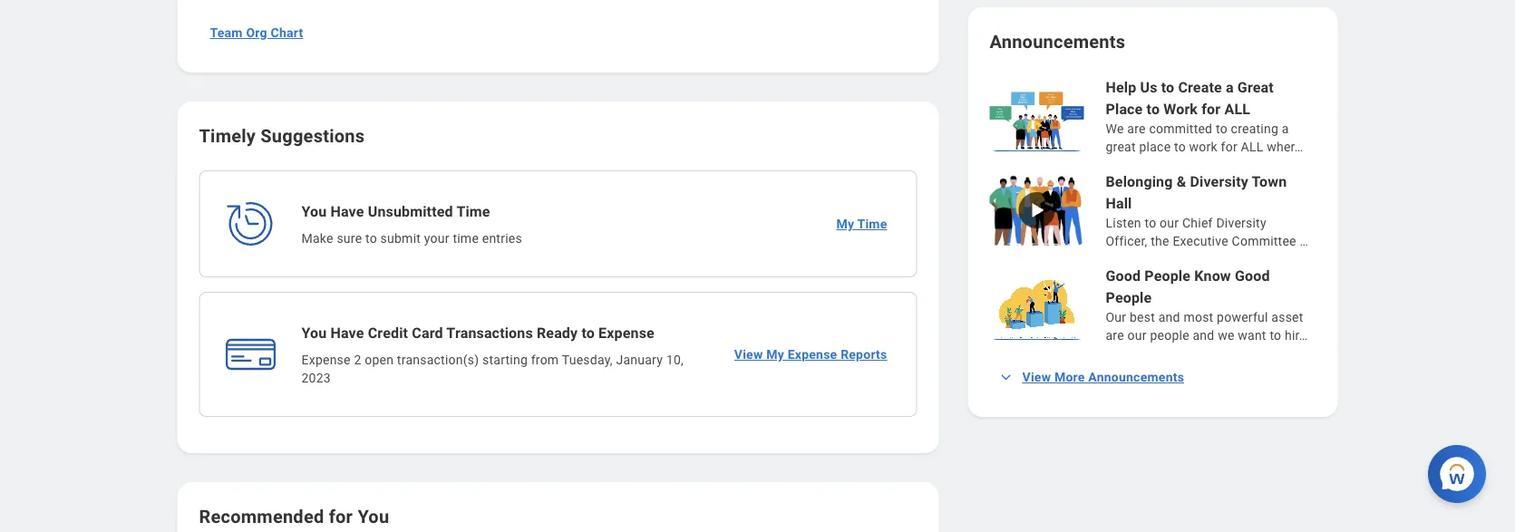 Task type: locate. For each thing, give the bounding box(es) containing it.
have up 2
[[331, 325, 364, 342]]

announcements
[[990, 31, 1126, 53], [1089, 370, 1185, 385]]

people up the our
[[1106, 289, 1152, 307]]

a
[[1227, 79, 1234, 96], [1283, 122, 1290, 137]]

creating
[[1232, 122, 1279, 137]]

0 vertical spatial people
[[1145, 268, 1191, 285]]

0 vertical spatial our
[[1160, 216, 1180, 231]]

announcements down people
[[1089, 370, 1185, 385]]

town
[[1253, 173, 1288, 191]]

0 horizontal spatial my
[[767, 348, 785, 363]]

0 vertical spatial a
[[1227, 79, 1234, 96]]

work
[[1190, 140, 1218, 155]]

our inside good people know good people our best and most powerful asset are our people and we want to hir …
[[1128, 328, 1147, 343]]

to inside belonging & diversity town hall listen to our chief diversity officer, the executive committee …
[[1145, 216, 1157, 231]]

suggestions
[[261, 126, 365, 147]]

recommended
[[199, 507, 324, 528]]

have
[[331, 203, 364, 220], [331, 325, 364, 342]]

0 horizontal spatial are
[[1106, 328, 1125, 343]]

1 vertical spatial are
[[1106, 328, 1125, 343]]

to
[[1162, 79, 1175, 96], [1147, 101, 1160, 118], [1217, 122, 1228, 137], [1175, 140, 1187, 155], [1145, 216, 1157, 231], [366, 231, 377, 246], [582, 325, 595, 342], [1270, 328, 1282, 343]]

card
[[412, 325, 443, 342]]

expense up january at the left of the page
[[599, 325, 655, 342]]

good
[[1106, 268, 1141, 285], [1236, 268, 1271, 285]]

1 horizontal spatial are
[[1128, 122, 1146, 137]]

create
[[1179, 79, 1223, 96]]

1 vertical spatial you
[[302, 325, 327, 342]]

1 vertical spatial people
[[1106, 289, 1152, 307]]

1 vertical spatial our
[[1128, 328, 1147, 343]]

you have unsubmitted time
[[302, 203, 491, 220]]

0 horizontal spatial view
[[735, 348, 763, 363]]

submit
[[381, 231, 421, 246]]

all
[[1225, 101, 1251, 118], [1242, 140, 1264, 155]]

most
[[1184, 310, 1214, 325]]

good down committee
[[1236, 268, 1271, 285]]

wher
[[1268, 140, 1295, 155]]

team
[[210, 26, 243, 41]]

for
[[1202, 101, 1221, 118], [1222, 140, 1238, 155], [329, 507, 353, 528]]

my
[[837, 217, 855, 232], [767, 348, 785, 363]]

officer,
[[1106, 234, 1148, 249]]

all down creating
[[1242, 140, 1264, 155]]

reports
[[841, 348, 888, 363]]

to down committed
[[1175, 140, 1187, 155]]

our inside belonging & diversity town hall listen to our chief diversity officer, the executive committee …
[[1160, 216, 1180, 231]]

to inside good people know good people our best and most powerful asset are our people and we want to hir …
[[1270, 328, 1282, 343]]

you for you have unsubmitted time
[[302, 203, 327, 220]]

time
[[457, 203, 491, 220], [858, 217, 888, 232]]

expense 2 open transaction(s) starting from tuesday, january 10, 2023
[[302, 353, 684, 386]]

1 vertical spatial …
[[1300, 234, 1309, 249]]

0 horizontal spatial good
[[1106, 268, 1141, 285]]

the
[[1152, 234, 1170, 249]]

1 horizontal spatial expense
[[599, 325, 655, 342]]

…
[[1295, 140, 1304, 155], [1300, 234, 1309, 249], [1300, 328, 1309, 343]]

chief
[[1183, 216, 1214, 231]]

for down 'create'
[[1202, 101, 1221, 118]]

org
[[246, 26, 267, 41]]

great
[[1106, 140, 1137, 155]]

chart
[[271, 26, 303, 41]]

0 vertical spatial have
[[331, 203, 364, 220]]

hall
[[1106, 195, 1133, 212]]

and up people
[[1159, 310, 1181, 325]]

people down the
[[1145, 268, 1191, 285]]

have for unsubmitted
[[331, 203, 364, 220]]

help us to create a great place to work for all we are committed to creating a great place to work for all wher …
[[1106, 79, 1304, 155]]

1 vertical spatial all
[[1242, 140, 1264, 155]]

a left great
[[1227, 79, 1234, 96]]

1 horizontal spatial and
[[1193, 328, 1215, 343]]

2 have from the top
[[331, 325, 364, 342]]

to up work
[[1217, 122, 1228, 137]]

media play image
[[1027, 200, 1048, 222]]

1 horizontal spatial my
[[837, 217, 855, 232]]

make sure to submit your time entries
[[302, 231, 522, 246]]

10,
[[667, 353, 684, 368]]

1 horizontal spatial our
[[1160, 216, 1180, 231]]

for right recommended
[[329, 507, 353, 528]]

have up the sure
[[331, 203, 364, 220]]

2 vertical spatial …
[[1300, 328, 1309, 343]]

2 vertical spatial you
[[358, 507, 390, 528]]

0 vertical spatial are
[[1128, 122, 1146, 137]]

are
[[1128, 122, 1146, 137], [1106, 328, 1125, 343]]

executive
[[1173, 234, 1229, 249]]

and down most
[[1193, 328, 1215, 343]]

place
[[1106, 101, 1144, 118]]

we
[[1106, 122, 1125, 137]]

to up the
[[1145, 216, 1157, 231]]

expense left reports
[[788, 348, 838, 363]]

expense inside 'button'
[[788, 348, 838, 363]]

0 vertical spatial …
[[1295, 140, 1304, 155]]

to down us
[[1147, 101, 1160, 118]]

expense
[[599, 325, 655, 342], [788, 348, 838, 363], [302, 353, 351, 368]]

1 vertical spatial view
[[1023, 370, 1052, 385]]

1 have from the top
[[331, 203, 364, 220]]

0 vertical spatial for
[[1202, 101, 1221, 118]]

expense up "2023"
[[302, 353, 351, 368]]

announcements element
[[990, 77, 1317, 345]]

people
[[1145, 268, 1191, 285], [1106, 289, 1152, 307]]

you
[[302, 203, 327, 220], [302, 325, 327, 342], [358, 507, 390, 528]]

our down best
[[1128, 328, 1147, 343]]

best
[[1130, 310, 1156, 325]]

diversity up committee
[[1217, 216, 1267, 231]]

good down officer,
[[1106, 268, 1141, 285]]

1 vertical spatial a
[[1283, 122, 1290, 137]]

expense inside expense 2 open transaction(s) starting from tuesday, january 10, 2023
[[302, 353, 351, 368]]

0 vertical spatial diversity
[[1191, 173, 1249, 191]]

0 horizontal spatial our
[[1128, 328, 1147, 343]]

0 horizontal spatial and
[[1159, 310, 1181, 325]]

help
[[1106, 79, 1137, 96]]

1 vertical spatial my
[[767, 348, 785, 363]]

&
[[1177, 173, 1187, 191]]

1 vertical spatial have
[[331, 325, 364, 342]]

transaction(s)
[[397, 353, 479, 368]]

all up creating
[[1225, 101, 1251, 118]]

1 horizontal spatial good
[[1236, 268, 1271, 285]]

committed
[[1150, 122, 1213, 137]]

are inside good people know good people our best and most powerful asset are our people and we want to hir …
[[1106, 328, 1125, 343]]

view right chevron down small icon
[[1023, 370, 1052, 385]]

transactions
[[447, 325, 533, 342]]

announcements up "help"
[[990, 31, 1126, 53]]

0 horizontal spatial expense
[[302, 353, 351, 368]]

view right 10,
[[735, 348, 763, 363]]

view inside 'button'
[[735, 348, 763, 363]]

1 horizontal spatial view
[[1023, 370, 1052, 385]]

to up tuesday,
[[582, 325, 595, 342]]

want
[[1239, 328, 1267, 343]]

view my expense reports
[[735, 348, 888, 363]]

diversity
[[1191, 173, 1249, 191], [1217, 216, 1267, 231]]

our
[[1160, 216, 1180, 231], [1128, 328, 1147, 343]]

view
[[735, 348, 763, 363], [1023, 370, 1052, 385]]

our up the
[[1160, 216, 1180, 231]]

and
[[1159, 310, 1181, 325], [1193, 328, 1215, 343]]

diversity right &
[[1191, 173, 1249, 191]]

0 vertical spatial view
[[735, 348, 763, 363]]

2 horizontal spatial expense
[[788, 348, 838, 363]]

0 horizontal spatial a
[[1227, 79, 1234, 96]]

are right we
[[1128, 122, 1146, 137]]

time
[[453, 231, 479, 246]]

1 good from the left
[[1106, 268, 1141, 285]]

to left hir in the right of the page
[[1270, 328, 1282, 343]]

… inside good people know good people our best and most powerful asset are our people and we want to hir …
[[1300, 328, 1309, 343]]

for right work
[[1222, 140, 1238, 155]]

credit
[[368, 325, 408, 342]]

asset
[[1272, 310, 1304, 325]]

view inside button
[[1023, 370, 1052, 385]]

0 vertical spatial you
[[302, 203, 327, 220]]

1 vertical spatial announcements
[[1089, 370, 1185, 385]]

view for view my expense reports
[[735, 348, 763, 363]]

belonging & diversity town hall listen to our chief diversity officer, the executive committee …
[[1106, 173, 1309, 249]]

a up wher
[[1283, 122, 1290, 137]]

are down the our
[[1106, 328, 1125, 343]]

1 horizontal spatial time
[[858, 217, 888, 232]]



Task type: describe. For each thing, give the bounding box(es) containing it.
team org chart button
[[203, 15, 311, 51]]

hir
[[1286, 328, 1300, 343]]

1 vertical spatial for
[[1222, 140, 1238, 155]]

are inside help us to create a great place to work for all we are committed to creating a great place to work for all wher …
[[1128, 122, 1146, 137]]

you have credit card transactions ready to expense
[[302, 325, 655, 342]]

timely suggestions
[[199, 126, 365, 147]]

unsubmitted
[[368, 203, 453, 220]]

… inside help us to create a great place to work for all we are committed to creating a great place to work for all wher …
[[1295, 140, 1304, 155]]

view more announcements button
[[990, 360, 1196, 396]]

view my expense reports button
[[727, 337, 895, 373]]

my time
[[837, 217, 888, 232]]

0 vertical spatial my
[[837, 217, 855, 232]]

belonging
[[1106, 173, 1174, 191]]

2
[[354, 353, 362, 368]]

us
[[1141, 79, 1158, 96]]

make
[[302, 231, 334, 246]]

entries
[[482, 231, 522, 246]]

recommended for you
[[199, 507, 390, 528]]

1 vertical spatial and
[[1193, 328, 1215, 343]]

time inside 'button'
[[858, 217, 888, 232]]

open
[[365, 353, 394, 368]]

sure
[[337, 231, 362, 246]]

work
[[1164, 101, 1199, 118]]

view more announcements
[[1023, 370, 1185, 385]]

committee
[[1233, 234, 1297, 249]]

announcements inside button
[[1089, 370, 1185, 385]]

team org chart
[[210, 26, 303, 41]]

to right us
[[1162, 79, 1175, 96]]

view for view more announcements
[[1023, 370, 1052, 385]]

our
[[1106, 310, 1127, 325]]

from
[[531, 353, 559, 368]]

listen
[[1106, 216, 1142, 231]]

place
[[1140, 140, 1172, 155]]

good people know good people our best and most powerful asset are our people and we want to hir …
[[1106, 268, 1309, 343]]

people
[[1151, 328, 1190, 343]]

starting
[[483, 353, 528, 368]]

you for you have credit card transactions ready to expense
[[302, 325, 327, 342]]

chevron down small image
[[998, 369, 1016, 387]]

0 vertical spatial announcements
[[990, 31, 1126, 53]]

1 vertical spatial diversity
[[1217, 216, 1267, 231]]

0 vertical spatial all
[[1225, 101, 1251, 118]]

great
[[1238, 79, 1275, 96]]

my time button
[[830, 206, 895, 243]]

0 vertical spatial and
[[1159, 310, 1181, 325]]

2 good from the left
[[1236, 268, 1271, 285]]

to right the sure
[[366, 231, 377, 246]]

timely
[[199, 126, 256, 147]]

2023
[[302, 371, 331, 386]]

more
[[1055, 370, 1086, 385]]

know
[[1195, 268, 1232, 285]]

have for credit
[[331, 325, 364, 342]]

2 vertical spatial for
[[329, 507, 353, 528]]

tuesday,
[[562, 353, 613, 368]]

ready
[[537, 325, 578, 342]]

january
[[616, 353, 663, 368]]

powerful
[[1218, 310, 1269, 325]]

… inside belonging & diversity town hall listen to our chief diversity officer, the executive committee …
[[1300, 234, 1309, 249]]

we
[[1219, 328, 1235, 343]]

0 horizontal spatial time
[[457, 203, 491, 220]]

1 horizontal spatial a
[[1283, 122, 1290, 137]]

your
[[424, 231, 450, 246]]



Task type: vqa. For each thing, say whether or not it's contained in the screenshot.
top the …
yes



